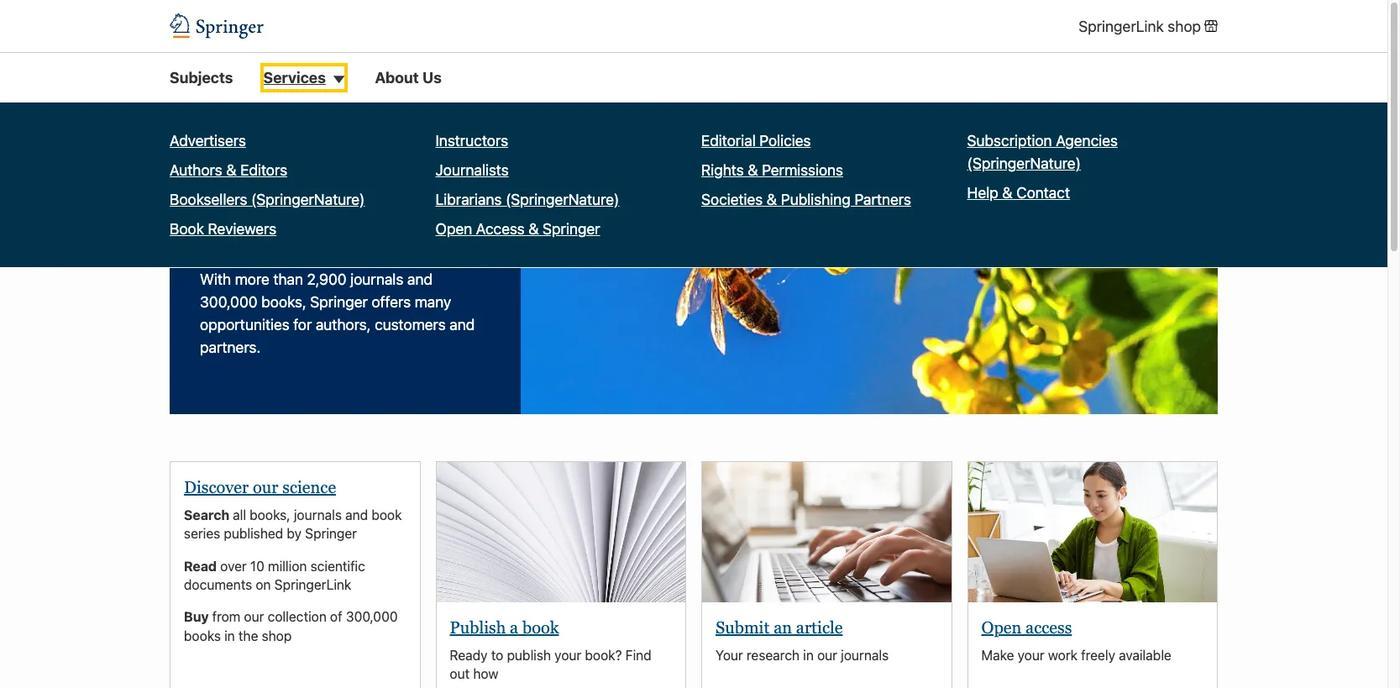 Task type: vqa. For each thing, say whether or not it's contained in the screenshot.
scope
no



Task type: locate. For each thing, give the bounding box(es) containing it.
0 horizontal spatial 300,000
[[200, 293, 258, 311]]

work
[[1048, 647, 1078, 662]]

services
[[263, 69, 326, 87]]

in down article
[[803, 647, 814, 662]]

1 horizontal spatial 300,000
[[346, 609, 398, 625]]

and down 'many'
[[450, 316, 475, 334]]

1 horizontal spatial journals
[[350, 271, 404, 288]]

1 vertical spatial shop
[[262, 628, 292, 643]]

editorial policies
[[701, 132, 811, 150]]

and
[[407, 271, 433, 288], [450, 316, 475, 334], [345, 507, 368, 522]]

springer up "for authors,"
[[310, 293, 368, 311]]

by
[[287, 526, 302, 541]]

open access link
[[982, 618, 1072, 636]]

and up scientific
[[345, 507, 368, 522]]

from our collection of 300,000 books in the shop
[[184, 609, 398, 643]]

0 vertical spatial books,
[[261, 293, 306, 311]]

& down editorial policies
[[748, 162, 758, 179]]

journals up offers
[[350, 271, 404, 288]]

2 horizontal spatial (springernature)
[[967, 155, 1081, 172]]

1 horizontal spatial open
[[982, 618, 1022, 636]]

(springernature) down subscription
[[967, 155, 1081, 172]]

springer up scientific
[[305, 526, 357, 541]]

our inside from our collection of 300,000 books in the shop
[[244, 609, 264, 625]]

read
[[184, 558, 217, 573]]

partners.
[[200, 339, 261, 356]]

1 vertical spatial our
[[244, 609, 264, 625]]

& inside authors & editors link
[[226, 162, 237, 179]]

springerlink shop link
[[1079, 15, 1218, 37]]

& for societies
[[767, 191, 777, 209]]

(springernature)
[[967, 155, 1081, 172], [251, 191, 365, 209], [506, 191, 619, 209]]

0 horizontal spatial your
[[555, 647, 582, 662]]

your
[[555, 647, 582, 662], [1018, 647, 1045, 662]]

help
[[967, 184, 999, 202]]

2 vertical spatial journals
[[841, 647, 889, 662]]

1 vertical spatial open
[[982, 618, 1022, 636]]

policies
[[760, 132, 811, 150]]

open access image
[[968, 462, 1217, 602]]

springerlink
[[1079, 17, 1164, 35], [274, 577, 351, 592]]

in left the
[[224, 628, 235, 643]]

journals down article
[[841, 647, 889, 662]]

300,000 down 'with' on the top of page
[[200, 293, 258, 311]]

rights & permissions link
[[701, 159, 843, 182]]

springer down librarians (springernature)
[[543, 220, 600, 238]]

0 vertical spatial 300,000
[[200, 293, 258, 311]]

journals inside with more than 2,900 journals and 300,000 books, springer offers many opportunities for authors, customers and partners.
[[350, 271, 404, 288]]

contact
[[1017, 184, 1070, 202]]

books,
[[261, 293, 306, 311], [250, 507, 290, 522]]

our down article
[[817, 647, 838, 662]]

collection
[[268, 609, 327, 625]]

1 vertical spatial journals
[[294, 507, 342, 522]]

0 vertical spatial open
[[436, 220, 472, 238]]

journals down science
[[294, 507, 342, 522]]

2 vertical spatial our
[[817, 647, 838, 662]]

to
[[491, 647, 504, 662]]

0 horizontal spatial springerlink
[[274, 577, 351, 592]]

article
[[796, 618, 843, 636]]

for authors,
[[293, 316, 371, 334]]

(springernature) up the publishing
[[251, 191, 365, 209]]

about us link
[[375, 67, 442, 89]]

agencies
[[1056, 132, 1118, 150]]

springer inside the all books, journals and book series published by springer
[[305, 526, 357, 541]]

0 horizontal spatial journals
[[294, 507, 342, 522]]

journals for your research in our journals
[[841, 647, 889, 662]]

ready to publish your book? find out how
[[450, 647, 652, 681]]

make your work freely available
[[982, 647, 1172, 662]]

2,900
[[307, 271, 347, 288]]

300,000
[[200, 293, 258, 311], [346, 609, 398, 625]]

open up make
[[982, 618, 1022, 636]]

&
[[226, 162, 237, 179], [748, 162, 758, 179], [1002, 184, 1013, 202], [767, 191, 777, 209], [529, 220, 539, 238]]

1 horizontal spatial (springernature)
[[506, 191, 619, 209]]

instructors link
[[436, 130, 508, 152]]

2 horizontal spatial journals
[[841, 647, 889, 662]]

journals
[[350, 271, 404, 288], [294, 507, 342, 522], [841, 647, 889, 662]]

librarians
[[436, 191, 502, 209]]

shop inside from our collection of 300,000 books in the shop
[[262, 628, 292, 643]]

million
[[268, 558, 307, 573]]

out
[[450, 666, 470, 681]]

1 your from the left
[[555, 647, 582, 662]]

discover
[[184, 478, 249, 496]]

search
[[184, 507, 233, 522]]

0 vertical spatial book
[[372, 507, 402, 522]]

1 horizontal spatial shop
[[1168, 17, 1201, 35]]

& left editors on the top of the page
[[226, 162, 237, 179]]

book reviewers
[[170, 220, 277, 238]]

0 horizontal spatial shop
[[262, 628, 292, 643]]

your inside ready to publish your book? find out how
[[555, 647, 582, 662]]

our up the
[[244, 609, 264, 625]]

0 horizontal spatial book
[[372, 507, 402, 522]]

our
[[253, 478, 278, 496], [244, 609, 264, 625], [817, 647, 838, 662]]

open for open access & springer
[[436, 220, 472, 238]]

0 horizontal spatial open
[[436, 220, 472, 238]]

books, down than
[[261, 293, 306, 311]]

submit
[[716, 618, 770, 636]]

& inside societies & publishing partners link
[[767, 191, 777, 209]]

& inside help & contact link
[[1002, 184, 1013, 202]]

2 vertical spatial and
[[345, 507, 368, 522]]

1 vertical spatial 300,000
[[346, 609, 398, 625]]

0 vertical spatial and
[[407, 271, 433, 288]]

opportunities
[[200, 316, 290, 334]]

and up 'many'
[[407, 271, 433, 288]]

0 horizontal spatial and
[[345, 507, 368, 522]]

how
[[473, 666, 498, 681]]

publish
[[507, 647, 551, 662]]

our for discover
[[253, 478, 278, 496]]

0 vertical spatial journals
[[350, 271, 404, 288]]

& inside rights & permissions link
[[748, 162, 758, 179]]

book reviewers link
[[170, 218, 277, 240]]

your down the open access link
[[1018, 647, 1045, 662]]

documents
[[184, 577, 252, 592]]

1 vertical spatial springerlink
[[274, 577, 351, 592]]

1 horizontal spatial your
[[1018, 647, 1045, 662]]

(springernature) inside 'subscription agencies (springernature)'
[[967, 155, 1081, 172]]

300,000 right of
[[346, 609, 398, 625]]

& down librarians (springernature) link
[[529, 220, 539, 238]]

and inside the all books, journals and book series published by springer
[[345, 507, 368, 522]]

book inside the all books, journals and book series published by springer
[[372, 507, 402, 522]]

1 horizontal spatial in
[[803, 647, 814, 662]]

open access
[[982, 618, 1072, 636]]

springer
[[543, 220, 600, 238], [310, 293, 368, 311], [305, 526, 357, 541]]

books, up the published
[[250, 507, 290, 522]]

0 horizontal spatial (springernature)
[[251, 191, 365, 209]]

editors
[[240, 162, 287, 179]]

rights & permissions
[[701, 162, 843, 179]]

our
[[200, 167, 252, 201]]

0 vertical spatial our
[[253, 478, 278, 496]]

journalists link
[[436, 159, 509, 182]]

& for rights
[[748, 162, 758, 179]]

your
[[716, 647, 743, 662]]

& down rights & permissions
[[767, 191, 777, 209]]

springer inside with more than 2,900 journals and 300,000 books, springer offers many opportunities for authors, customers and partners.
[[310, 293, 368, 311]]

1 horizontal spatial book
[[523, 618, 559, 636]]

open down librarians
[[436, 220, 472, 238]]

advertisers link
[[170, 130, 246, 152]]

1 vertical spatial springer
[[310, 293, 368, 311]]

your left book?
[[555, 647, 582, 662]]

1 vertical spatial books,
[[250, 507, 290, 522]]

1 horizontal spatial springerlink
[[1079, 17, 1164, 35]]

booksellers (springernature) link
[[170, 188, 365, 211]]

from
[[212, 609, 241, 625]]

0 vertical spatial in
[[224, 628, 235, 643]]

2 horizontal spatial and
[[450, 316, 475, 334]]

our for from
[[244, 609, 264, 625]]

1 vertical spatial in
[[803, 647, 814, 662]]

(springernature) up open access & springer link
[[506, 191, 619, 209]]

2 vertical spatial springer
[[305, 526, 357, 541]]

& right help
[[1002, 184, 1013, 202]]

open for open access
[[982, 618, 1022, 636]]

make
[[982, 647, 1014, 662]]

0 vertical spatial springerlink
[[1079, 17, 1164, 35]]

librarians (springernature) link
[[436, 188, 619, 211]]

0 horizontal spatial in
[[224, 628, 235, 643]]

discover our science link
[[184, 478, 336, 496]]

0 vertical spatial springer
[[543, 220, 600, 238]]

our left science
[[253, 478, 278, 496]]



Task type: describe. For each thing, give the bounding box(es) containing it.
1 horizontal spatial and
[[407, 271, 433, 288]]

& inside open access & springer link
[[529, 220, 539, 238]]

& for authors
[[226, 162, 237, 179]]

publishing
[[781, 191, 851, 209]]

over 10 million scientific documents on springerlink
[[184, 558, 365, 592]]

300,000 inside with more than 2,900 journals and 300,000 books, springer offers many opportunities for authors, customers and partners.
[[200, 293, 258, 311]]

on
[[256, 577, 271, 592]]

1 vertical spatial and
[[450, 316, 475, 334]]

publishing
[[200, 209, 342, 243]]

societies
[[701, 191, 763, 209]]

submit an article link
[[716, 618, 843, 636]]

many
[[415, 293, 451, 311]]

societies & publishing partners link
[[701, 188, 911, 211]]

subscription
[[967, 132, 1052, 150]]

partners
[[855, 191, 911, 209]]

(springernature) for booksellers (springernature)
[[251, 191, 365, 209]]

open access & springer link
[[436, 218, 600, 240]]

help & contact link
[[967, 182, 1070, 204]]

than
[[273, 271, 303, 288]]

with
[[200, 271, 231, 288]]

freely
[[1081, 647, 1116, 662]]

services button
[[263, 67, 345, 89]]

submit an article image
[[702, 462, 951, 602]]

springer for with more than 2,900 journals and 300,000 books, springer offers many opportunities for authors, customers and partners.
[[310, 293, 368, 311]]

2 your from the left
[[1018, 647, 1045, 662]]

science
[[282, 478, 336, 496]]

300,000 inside from our collection of 300,000 books in the shop
[[346, 609, 398, 625]]

journalists
[[436, 162, 509, 179]]

booksellers
[[170, 191, 247, 209]]

publish a book link
[[450, 618, 559, 636]]

in inside from our collection of 300,000 books in the shop
[[224, 628, 235, 643]]

published
[[224, 526, 283, 541]]

series
[[184, 526, 220, 541]]

authors & editors link
[[170, 159, 287, 182]]

open access & springer
[[436, 220, 600, 238]]

& for help
[[1002, 184, 1013, 202]]

publish a book image
[[436, 462, 686, 602]]

about
[[375, 69, 419, 87]]

editorial policies link
[[701, 130, 811, 152]]

ready
[[450, 647, 488, 662]]

research
[[747, 647, 800, 662]]

books, inside the all books, journals and book series published by springer
[[250, 507, 290, 522]]

find
[[626, 647, 652, 662]]

over
[[220, 558, 247, 573]]

a
[[510, 618, 518, 636]]

subscription agencies (springernature) link
[[967, 130, 1218, 175]]

authors
[[170, 162, 222, 179]]

societies & publishing partners
[[701, 191, 911, 209]]

help & contact
[[967, 184, 1070, 202]]

springerlink inside over 10 million scientific documents on springerlink
[[274, 577, 351, 592]]

(springernature) for librarians (springernature)
[[506, 191, 619, 209]]

our business is publishing
[[200, 167, 404, 243]]

all books, journals and book series published by springer
[[184, 507, 402, 541]]

all
[[233, 507, 246, 522]]

book
[[170, 220, 204, 238]]

booksellers (springernature)
[[170, 191, 365, 209]]

buy
[[184, 609, 212, 625]]

customers
[[375, 316, 446, 334]]

scientific
[[311, 558, 365, 573]]

journals for with more than 2,900 journals and 300,000 books, springer offers many opportunities for authors, customers and partners.
[[350, 271, 404, 288]]

springer inside open access & springer link
[[543, 220, 600, 238]]

with more than 2,900 journals and 300,000 books, springer offers many opportunities for authors, customers and partners.
[[200, 271, 475, 356]]

discover our science
[[184, 478, 336, 496]]

books, inside with more than 2,900 journals and 300,000 books, springer offers many opportunities for authors, customers and partners.
[[261, 293, 306, 311]]

editorial
[[701, 132, 756, 150]]

authors & editors
[[170, 162, 287, 179]]

access
[[476, 220, 525, 238]]

publish
[[450, 618, 506, 636]]

1 vertical spatial book
[[523, 618, 559, 636]]

springer home image
[[170, 14, 264, 39]]

librarians (springernature)
[[436, 191, 619, 209]]

instructors
[[436, 132, 508, 150]]

is
[[382, 167, 404, 201]]

available
[[1119, 647, 1172, 662]]

offers
[[372, 293, 411, 311]]

reviewers
[[208, 220, 277, 238]]

springer for all books, journals and book series published by springer
[[305, 526, 357, 541]]

us
[[422, 69, 442, 87]]

book?
[[585, 647, 622, 662]]

0 vertical spatial shop
[[1168, 17, 1201, 35]]

books
[[184, 628, 221, 643]]

business
[[260, 167, 374, 201]]

more
[[235, 271, 270, 288]]

an
[[774, 618, 792, 636]]

of
[[330, 609, 342, 625]]

advertisers
[[170, 132, 246, 150]]

rights
[[701, 162, 744, 179]]

access
[[1026, 618, 1072, 636]]

the
[[239, 628, 258, 643]]

springerlink shop
[[1079, 17, 1201, 35]]

about us
[[375, 69, 442, 87]]

subscription agencies (springernature)
[[967, 132, 1118, 172]]

journals inside the all books, journals and book series published by springer
[[294, 507, 342, 522]]



